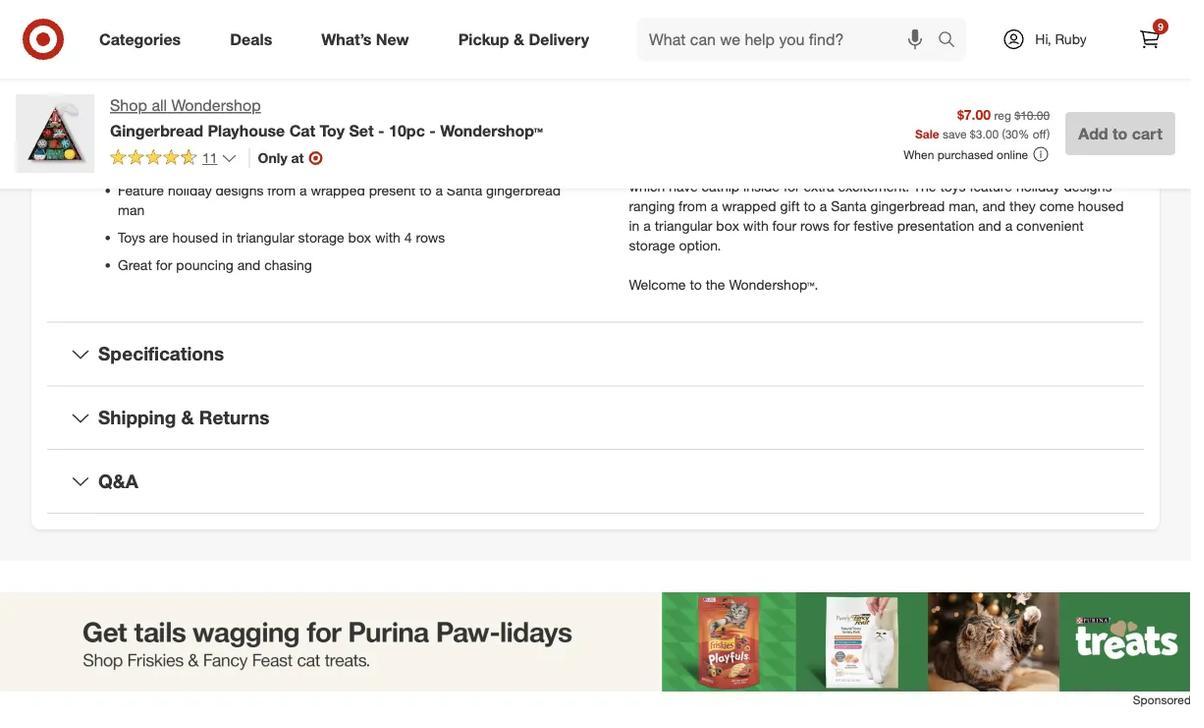 Task type: vqa. For each thing, say whether or not it's contained in the screenshot.
bottommost RESULTS
no



Task type: describe. For each thing, give the bounding box(es) containing it.
all
[[152, 96, 167, 115]]

hi,
[[1036, 30, 1052, 48]]

search
[[930, 32, 977, 51]]

includes
[[737, 158, 789, 175]]

)
[[1047, 126, 1051, 141]]

when
[[809, 138, 843, 155]]

search button
[[930, 18, 977, 65]]

cat
[[253, 126, 272, 144]]

11 link
[[110, 148, 237, 171]]

extra
[[804, 178, 835, 195]]

have
[[669, 178, 698, 195]]

0 horizontal spatial wand
[[209, 154, 242, 171]]

0 horizontal spatial storage
[[298, 229, 345, 246]]

3.00
[[977, 126, 999, 141]]

deals link
[[213, 18, 297, 61]]

and left chasing
[[237, 256, 261, 273]]

off
[[1034, 126, 1047, 141]]

set inside with this 10-piece gingerbread playhouse cat toy set from wondershop™, your feline friend won't be left out when you open presents on christmas morning. the 10-piece set includes balls, a wand toy and plush crinkle toys, some of which have catnip inside for extra excitement. the toys feature holiday designs ranging from a wrapped gift to a santa gingerbread man, and they come housed in a triangular box with four rows for festive presentation and a convenient storage option.
[[715, 158, 733, 175]]

0 horizontal spatial plush
[[296, 154, 329, 171]]

ruby
[[1056, 30, 1087, 48]]

includes
[[118, 154, 170, 171]]

gingerbread inside with this 10-piece gingerbread playhouse cat toy set from wondershop™, your feline friend won't be left out when you open presents on christmas morning. the 10-piece set includes balls, a wand toy and plush crinkle toys, some of which have catnip inside for extra excitement. the toys feature holiday designs ranging from a wrapped gift to a santa gingerbread man, and they come housed in a triangular box with four rows for festive presentation and a convenient storage option.
[[871, 197, 946, 214]]

set inside shop all wondershop gingerbread playhouse cat toy set - 10pc - wondershop™
[[349, 121, 374, 140]]

with
[[629, 119, 657, 136]]

cart
[[1133, 124, 1163, 143]]

0 horizontal spatial housed
[[172, 229, 218, 246]]

welcome to the wondershop™.
[[629, 276, 819, 293]]

delivery
[[529, 30, 590, 49]]

gift
[[781, 197, 801, 214]]

great
[[118, 256, 152, 273]]

$7.00 reg $10.00 sale save $ 3.00 ( 30 % off )
[[916, 106, 1051, 141]]

save
[[943, 126, 967, 141]]

piece
[[707, 119, 741, 136]]

ranging
[[629, 197, 675, 214]]

0 horizontal spatial with
[[375, 229, 401, 246]]

inside inside with this 10-piece gingerbread playhouse cat toy set from wondershop™, your feline friend won't be left out when you open presents on christmas morning. the 10-piece set includes balls, a wand toy and plush crinkle toys, some of which have catnip inside for extra excitement. the toys feature holiday designs ranging from a wrapped gift to a santa gingerbread man, and they come housed in a triangular box with four rows for festive presentation and a convenient storage option.
[[744, 178, 780, 195]]

0 horizontal spatial toys,
[[377, 154, 406, 171]]

0 vertical spatial catnip
[[477, 154, 515, 171]]

this
[[661, 119, 683, 136]]

2 horizontal spatial from
[[968, 119, 996, 136]]

shipping
[[98, 406, 176, 429]]

are
[[149, 229, 169, 246]]

0 horizontal spatial triangular
[[237, 229, 294, 246]]

and down feature
[[983, 197, 1006, 214]]

specifications button
[[47, 323, 1145, 386]]

a up option.
[[711, 197, 719, 214]]

festive
[[854, 217, 894, 234]]

piece
[[677, 158, 711, 175]]

includes balls, wand toy and plush crinkle toys, some with catnip inside
[[118, 154, 555, 171]]

when
[[904, 147, 935, 162]]

in inside with this 10-piece gingerbread playhouse cat toy set from wondershop™, your feline friend won't be left out when you open presents on christmas morning. the 10-piece set includes balls, a wand toy and plush crinkle toys, some of which have catnip inside for extra excitement. the toys feature holiday designs ranging from a wrapped gift to a santa gingerbread man, and they come housed in a triangular box with four rows for festive presentation and a convenient storage option.
[[629, 217, 640, 234]]

sale
[[916, 126, 940, 141]]

to left the
[[690, 276, 702, 293]]

set inside with this 10-piece gingerbread playhouse cat toy set from wondershop™, your feline friend won't be left out when you open presents on christmas morning. the 10-piece set includes balls, a wand toy and plush crinkle toys, some of which have catnip inside for extra excitement. the toys feature holiday designs ranging from a wrapped gift to a santa gingerbread man, and they come housed in a triangular box with four rows for festive presentation and a convenient storage option.
[[943, 119, 964, 136]]

convenient
[[1017, 217, 1085, 234]]

toy inside with this 10-piece gingerbread playhouse cat toy set from wondershop™, your feline friend won't be left out when you open presents on christmas morning. the 10-piece set includes balls, a wand toy and plush crinkle toys, some of which have catnip inside for extra excitement. the toys feature holiday designs ranging from a wrapped gift to a santa gingerbread man, and they come housed in a triangular box with four rows for festive presentation and a convenient storage option.
[[876, 158, 895, 175]]

4
[[405, 229, 412, 246]]

plush inside with this 10-piece gingerbread playhouse cat toy set from wondershop™, your feline friend won't be left out when you open presents on christmas morning. the 10-piece set includes balls, a wand toy and plush crinkle toys, some of which have catnip inside for extra excitement. the toys feature holiday designs ranging from a wrapped gift to a santa gingerbread man, and they come housed in a triangular box with four rows for festive presentation and a convenient storage option.
[[926, 158, 959, 175]]

santa inside with this 10-piece gingerbread playhouse cat toy set from wondershop™, your feline friend won't be left out when you open presents on christmas morning. the 10-piece set includes balls, a wand toy and plush crinkle toys, some of which have catnip inside for extra excitement. the toys feature holiday designs ranging from a wrapped gift to a santa gingerbread man, and they come housed in a triangular box with four rows for festive presentation and a convenient storage option.
[[832, 197, 867, 214]]

purchased
[[938, 147, 994, 162]]

0 horizontal spatial in
[[222, 229, 233, 246]]

wondershop™,
[[1000, 119, 1089, 136]]

%
[[1019, 126, 1030, 141]]

a down the when in the right top of the page
[[828, 158, 835, 175]]

what's new
[[322, 30, 409, 49]]

christmas
[[985, 138, 1047, 155]]

details button
[[47, 20, 1145, 82]]

designs inside with this 10-piece gingerbread playhouse cat toy set from wondershop™, your feline friend won't be left out when you open presents on christmas morning. the 10-piece set includes balls, a wand toy and plush crinkle toys, some of which have catnip inside for extra excitement. the toys feature holiday designs ranging from a wrapped gift to a santa gingerbread man, and they come housed in a triangular box with four rows for festive presentation and a convenient storage option.
[[1065, 178, 1113, 195]]

be
[[743, 138, 759, 155]]

feline
[[629, 138, 662, 155]]

with inside with this 10-piece gingerbread playhouse cat toy set from wondershop™, your feline friend won't be left out when you open presents on christmas morning. the 10-piece set includes balls, a wand toy and plush crinkle toys, some of which have catnip inside for extra excitement. the toys feature holiday designs ranging from a wrapped gift to a santa gingerbread man, and they come housed in a triangular box with four rows for festive presentation and a convenient storage option.
[[744, 217, 769, 234]]

crinkle inside with this 10-piece gingerbread playhouse cat toy set from wondershop™, your feline friend won't be left out when you open presents on christmas morning. the 10-piece set includes balls, a wand toy and plush crinkle toys, some of which have catnip inside for extra excitement. the toys feature holiday designs ranging from a wrapped gift to a santa gingerbread man, and they come housed in a triangular box with four rows for festive presentation and a convenient storage option.
[[963, 158, 1004, 175]]

specifications
[[98, 343, 224, 365]]

chasing
[[264, 256, 312, 273]]

pickup & delivery
[[459, 30, 590, 49]]

the
[[706, 276, 726, 293]]

0 horizontal spatial balls,
[[174, 154, 205, 171]]

returns
[[199, 406, 270, 429]]

pouncing
[[176, 256, 234, 273]]

add to cart button
[[1066, 112, 1176, 155]]

when purchased online
[[904, 147, 1029, 162]]

advertisement region
[[0, 593, 1192, 692]]

(
[[1003, 126, 1006, 141]]

shipping & returns button
[[47, 387, 1145, 449]]

0 horizontal spatial some
[[410, 154, 444, 171]]

rows inside with this 10-piece gingerbread playhouse cat toy set from wondershop™, your feline friend won't be left out when you open presents on christmas morning. the 10-piece set includes balls, a wand toy and plush crinkle toys, some of which have catnip inside for extra excitement. the toys feature holiday designs ranging from a wrapped gift to a santa gingerbread man, and they come housed in a triangular box with four rows for festive presentation and a convenient storage option.
[[801, 217, 830, 234]]

deals
[[230, 30, 272, 49]]

categories link
[[83, 18, 206, 61]]

0 horizontal spatial 10-
[[656, 158, 677, 175]]

1 horizontal spatial for
[[784, 178, 801, 195]]

you
[[847, 138, 869, 155]]

$10.00
[[1015, 108, 1051, 122]]

q&a button
[[47, 450, 1145, 513]]

& for shipping
[[181, 406, 194, 429]]

balls, inside with this 10-piece gingerbread playhouse cat toy set from wondershop™, your feline friend won't be left out when you open presents on christmas morning. the 10-piece set includes balls, a wand toy and plush crinkle toys, some of which have catnip inside for extra excitement. the toys feature holiday designs ranging from a wrapped gift to a santa gingerbread man, and they come housed in a triangular box with four rows for festive presentation and a convenient storage option.
[[792, 158, 824, 175]]

toy inside with this 10-piece gingerbread playhouse cat toy set from wondershop™, your feline friend won't be left out when you open presents on christmas morning. the 10-piece set includes balls, a wand toy and plush crinkle toys, some of which have catnip inside for extra excitement. the toys feature holiday designs ranging from a wrapped gift to a santa gingerbread man, and they come housed in a triangular box with four rows for festive presentation and a convenient storage option.
[[919, 119, 940, 136]]

they
[[1010, 197, 1037, 214]]

only
[[258, 149, 288, 166]]

morning.
[[1051, 138, 1105, 155]]

at
[[291, 149, 304, 166]]

only at
[[258, 149, 304, 166]]

9 link
[[1129, 18, 1172, 61]]

wondershop™.
[[730, 276, 819, 293]]



Task type: locate. For each thing, give the bounding box(es) containing it.
sponsored
[[1134, 693, 1192, 707]]

catnip inside with this 10-piece gingerbread playhouse cat toy set from wondershop™, your feline friend won't be left out when you open presents on christmas morning. the 10-piece set includes balls, a wand toy and plush crinkle toys, some of which have catnip inside for extra excitement. the toys feature holiday designs ranging from a wrapped gift to a santa gingerbread man, and they come housed in a triangular box with four rows for festive presentation and a convenient storage option.
[[702, 178, 740, 195]]

& inside dropdown button
[[181, 406, 194, 429]]

wand down you
[[839, 158, 872, 175]]

won't
[[705, 138, 739, 155]]

some left "of"
[[1040, 158, 1074, 175]]

toy
[[919, 119, 940, 136], [320, 121, 345, 140]]

inside down wondershop™
[[519, 154, 555, 171]]

1 horizontal spatial toy
[[276, 126, 295, 144]]

0 horizontal spatial inside
[[519, 154, 555, 171]]

open
[[873, 138, 904, 155]]

storage inside with this 10-piece gingerbread playhouse cat toy set from wondershop™, your feline friend won't be left out when you open presents on christmas morning. the 10-piece set includes balls, a wand toy and plush crinkle toys, some of which have catnip inside for extra excitement. the toys feature holiday designs ranging from a wrapped gift to a santa gingerbread man, and they come housed in a triangular box with four rows for festive presentation and a convenient storage option.
[[629, 236, 676, 254]]

shop all wondershop gingerbread playhouse cat toy set - 10pc - wondershop™
[[110, 96, 543, 140]]

to right add
[[1113, 124, 1128, 143]]

for
[[784, 178, 801, 195], [834, 217, 850, 234], [156, 256, 172, 273]]

to right the present
[[420, 181, 432, 199]]

0 vertical spatial the
[[629, 158, 652, 175]]

for left festive
[[834, 217, 850, 234]]

triangular up option.
[[655, 217, 713, 234]]

set down won't
[[715, 158, 733, 175]]

cat inside shop all wondershop gingerbread playhouse cat toy set - 10pc - wondershop™
[[290, 121, 316, 140]]

in down ranging
[[629, 217, 640, 234]]

a right the present
[[436, 181, 443, 199]]

1 horizontal spatial toy
[[919, 119, 940, 136]]

0 horizontal spatial santa
[[447, 181, 483, 199]]

1 horizontal spatial the
[[914, 178, 937, 195]]

1 horizontal spatial toys,
[[1007, 158, 1036, 175]]

30
[[1006, 126, 1019, 141]]

gingerbread
[[486, 181, 561, 199], [871, 197, 946, 214]]

wrapped inside with this 10-piece gingerbread playhouse cat toy set from wondershop™, your feline friend won't be left out when you open presents on christmas morning. the 10-piece set includes balls, a wand toy and plush crinkle toys, some of which have catnip inside for extra excitement. the toys feature holiday designs ranging from a wrapped gift to a santa gingerbread man, and they come housed in a triangular box with four rows for festive presentation and a convenient storage option.
[[722, 197, 777, 214]]

1 horizontal spatial plush
[[926, 158, 959, 175]]

santa up festive
[[832, 197, 867, 214]]

0 horizontal spatial the
[[629, 158, 652, 175]]

1 horizontal spatial set
[[715, 158, 733, 175]]

2 vertical spatial for
[[156, 256, 172, 273]]

for up gift
[[784, 178, 801, 195]]

toy down cat
[[246, 154, 265, 171]]

1 horizontal spatial &
[[514, 30, 525, 49]]

$
[[971, 126, 977, 141]]

toys, down christmas
[[1007, 158, 1036, 175]]

0 horizontal spatial &
[[181, 406, 194, 429]]

cat up at
[[290, 121, 316, 140]]

feature holiday designs from a wrapped present to a santa gingerbread man
[[118, 181, 561, 218]]

a down at
[[300, 181, 307, 199]]

0 horizontal spatial designs
[[216, 181, 264, 199]]

1 horizontal spatial rows
[[801, 217, 830, 234]]

triangular inside with this 10-piece gingerbread playhouse cat toy set from wondershop™, your feline friend won't be left out when you open presents on christmas morning. the 10-piece set includes balls, a wand toy and plush crinkle toys, some of which have catnip inside for extra excitement. the toys feature holiday designs ranging from a wrapped gift to a santa gingerbread man, and they come housed in a triangular box with four rows for festive presentation and a convenient storage option.
[[655, 217, 713, 234]]

toy down the open
[[876, 158, 895, 175]]

1 horizontal spatial santa
[[832, 197, 867, 214]]

10pc inside shop all wondershop gingerbread playhouse cat toy set - 10pc - wondershop™
[[389, 121, 425, 140]]

wrapped inside feature holiday designs from a wrapped present to a santa gingerbread man
[[311, 181, 365, 199]]

1 horizontal spatial storage
[[629, 236, 676, 254]]

from down the only at
[[268, 181, 296, 199]]

themed
[[202, 126, 249, 144]]

and down the open
[[899, 158, 922, 175]]

9
[[1159, 20, 1164, 32]]

0 vertical spatial set
[[299, 126, 317, 144]]

10pc up the present
[[389, 121, 425, 140]]

& right pickup in the left of the page
[[514, 30, 525, 49]]

2 horizontal spatial with
[[744, 217, 769, 234]]

0 horizontal spatial -
[[378, 121, 385, 140]]

housed down "of"
[[1079, 197, 1125, 214]]

1 - from the left
[[378, 121, 385, 140]]

inside down includes
[[744, 178, 780, 195]]

highlights
[[98, 90, 174, 109]]

- up includes balls, wand toy and plush crinkle toys, some with catnip inside
[[378, 121, 385, 140]]

present
[[369, 181, 416, 199]]

designs down 11
[[216, 181, 264, 199]]

triangular up chasing
[[237, 229, 294, 246]]

toy up the presents
[[919, 119, 940, 136]]

holiday inside with this 10-piece gingerbread playhouse cat toy set from wondershop™, your feline friend won't be left out when you open presents on christmas morning. the 10-piece set includes balls, a wand toy and plush crinkle toys, some of which have catnip inside for extra excitement. the toys feature holiday designs ranging from a wrapped gift to a santa gingerbread man, and they come housed in a triangular box with four rows for festive presentation and a convenient storage option.
[[1017, 178, 1061, 195]]

to
[[1113, 124, 1128, 143], [420, 181, 432, 199], [804, 197, 816, 214], [690, 276, 702, 293]]

set
[[943, 119, 964, 136], [349, 121, 374, 140]]

catnip down piece
[[702, 178, 740, 195]]

playhouse inside with this 10-piece gingerbread playhouse cat toy set from wondershop™, your feline friend won't be left out when you open presents on christmas morning. the 10-piece set includes balls, a wand toy and plush crinkle toys, some of which have catnip inside for extra excitement. the toys feature holiday designs ranging from a wrapped gift to a santa gingerbread man, and they come housed in a triangular box with four rows for festive presentation and a convenient storage option.
[[826, 119, 890, 136]]

to inside feature holiday designs from a wrapped present to a santa gingerbread man
[[420, 181, 432, 199]]

holiday inside feature holiday designs from a wrapped present to a santa gingerbread man
[[168, 181, 212, 199]]

& left returns
[[181, 406, 194, 429]]

a down they
[[1006, 217, 1013, 234]]

housed up pouncing
[[172, 229, 218, 246]]

2 horizontal spatial toy
[[876, 158, 895, 175]]

to inside with this 10-piece gingerbread playhouse cat toy set from wondershop™, your feline friend won't be left out when you open presents on christmas morning. the 10-piece set includes balls, a wand toy and plush crinkle toys, some of which have catnip inside for extra excitement. the toys feature holiday designs ranging from a wrapped gift to a santa gingerbread man, and they come housed in a triangular box with four rows for festive presentation and a convenient storage option.
[[804, 197, 816, 214]]

with down wondershop™
[[448, 154, 473, 171]]

left
[[762, 138, 782, 155]]

toy up includes balls, wand toy and plush crinkle toys, some with catnip inside
[[320, 121, 345, 140]]

1 horizontal spatial wand
[[839, 158, 872, 175]]

sponsored region
[[0, 593, 1192, 719]]

playhouse inside shop all wondershop gingerbread playhouse cat toy set - 10pc - wondershop™
[[208, 121, 285, 140]]

1 horizontal spatial cat
[[894, 119, 915, 136]]

to inside button
[[1113, 124, 1128, 143]]

storage
[[298, 229, 345, 246], [629, 236, 676, 254]]

storage down feature holiday designs from a wrapped present to a santa gingerbread man
[[298, 229, 345, 246]]

1 horizontal spatial holiday
[[1017, 178, 1061, 195]]

& for pickup
[[514, 30, 525, 49]]

plush down the presents
[[926, 158, 959, 175]]

1 horizontal spatial wrapped
[[722, 197, 777, 214]]

storage down ranging
[[629, 236, 676, 254]]

what's new link
[[305, 18, 434, 61]]

gingerbread up presentation on the top right of the page
[[871, 197, 946, 214]]

from up on
[[968, 119, 996, 136]]

box up option.
[[717, 217, 740, 234]]

hi, ruby
[[1036, 30, 1087, 48]]

1 horizontal spatial box
[[717, 217, 740, 234]]

0 vertical spatial inside
[[519, 154, 555, 171]]

0 horizontal spatial catnip
[[477, 154, 515, 171]]

2 - from the left
[[430, 121, 436, 140]]

1 horizontal spatial 10pc
[[389, 121, 425, 140]]

some inside with this 10-piece gingerbread playhouse cat toy set from wondershop™, your feline friend won't be left out when you open presents on christmas morning. the 10-piece set includes balls, a wand toy and plush crinkle toys, some of which have catnip inside for extra excitement. the toys feature holiday designs ranging from a wrapped gift to a santa gingerbread man, and they come housed in a triangular box with four rows for festive presentation and a convenient storage option.
[[1040, 158, 1074, 175]]

gingerbread inside with this 10-piece gingerbread playhouse cat toy set from wondershop™, your feline friend won't be left out when you open presents on christmas morning. the 10-piece set includes balls, a wand toy and plush crinkle toys, some of which have catnip inside for extra excitement. the toys feature holiday designs ranging from a wrapped gift to a santa gingerbread man, and they come housed in a triangular box with four rows for festive presentation and a convenient storage option.
[[745, 119, 822, 136]]

0 horizontal spatial holiday
[[168, 181, 212, 199]]

santa down wondershop™
[[447, 181, 483, 199]]

for down are
[[156, 256, 172, 273]]

plush right only at the top left of page
[[296, 154, 329, 171]]

toys
[[118, 229, 145, 246]]

and down man, on the right top of the page
[[979, 217, 1002, 234]]

four
[[773, 217, 797, 234]]

1 horizontal spatial playhouse
[[826, 119, 890, 136]]

shop
[[110, 96, 147, 115]]

and
[[269, 154, 292, 171], [899, 158, 922, 175], [983, 197, 1006, 214], [979, 217, 1002, 234], [237, 256, 261, 273]]

What can we help you find? suggestions appear below search field
[[638, 18, 943, 61]]

0 vertical spatial 10-
[[686, 119, 707, 136]]

1 horizontal spatial housed
[[1079, 197, 1125, 214]]

rows right four
[[801, 217, 830, 234]]

option.
[[679, 236, 722, 254]]

holiday down 11 link
[[168, 181, 212, 199]]

0 horizontal spatial from
[[268, 181, 296, 199]]

1 vertical spatial inside
[[744, 178, 780, 195]]

set up at
[[299, 126, 317, 144]]

your
[[1093, 119, 1120, 136]]

toys, up the present
[[377, 154, 406, 171]]

1 horizontal spatial crinkle
[[963, 158, 1004, 175]]

from down the have
[[679, 197, 707, 214]]

1 horizontal spatial designs
[[1065, 178, 1113, 195]]

from
[[968, 119, 996, 136], [268, 181, 296, 199], [679, 197, 707, 214]]

10- up friend
[[686, 119, 707, 136]]

- left wondershop™
[[430, 121, 436, 140]]

new
[[376, 30, 409, 49]]

gingerbread inside feature holiday designs from a wrapped present to a santa gingerbread man
[[486, 181, 561, 199]]

0 horizontal spatial for
[[156, 256, 172, 273]]

with left four
[[744, 217, 769, 234]]

designs
[[1065, 178, 1113, 195], [216, 181, 264, 199]]

holiday up they
[[1017, 178, 1061, 195]]

categories
[[99, 30, 181, 49]]

2 horizontal spatial for
[[834, 217, 850, 234]]

a down extra in the right of the page
[[820, 197, 828, 214]]

wrapped down includes balls, wand toy and plush crinkle toys, some with catnip inside
[[311, 181, 365, 199]]

man
[[118, 201, 145, 218]]

man,
[[949, 197, 979, 214]]

add
[[1079, 124, 1109, 143]]

rows right "4"
[[416, 229, 445, 246]]

0 vertical spatial housed
[[1079, 197, 1125, 214]]

with this 10-piece gingerbread playhouse cat toy set from wondershop™, your feline friend won't be left out when you open presents on christmas morning. the 10-piece set includes balls, a wand toy and plush crinkle toys, some of which have catnip inside for extra excitement. the toys feature holiday designs ranging from a wrapped gift to a santa gingerbread man, and they come housed in a triangular box with four rows for festive presentation and a convenient storage option.
[[629, 119, 1125, 254]]

wondershop™
[[440, 121, 543, 140]]

shipping & returns
[[98, 406, 270, 429]]

image of gingerbread playhouse cat toy set - 10pc - wondershop™ image
[[16, 94, 94, 173]]

pickup & delivery link
[[442, 18, 614, 61]]

cat inside with this 10-piece gingerbread playhouse cat toy set from wondershop™, your feline friend won't be left out when you open presents on christmas morning. the 10-piece set includes balls, a wand toy and plush crinkle toys, some of which have catnip inside for extra excitement. the toys feature holiday designs ranging from a wrapped gift to a santa gingerbread man, and they come housed in a triangular box with four rows for festive presentation and a convenient storage option.
[[894, 119, 915, 136]]

in up great for pouncing and chasing
[[222, 229, 233, 246]]

set up includes balls, wand toy and plush crinkle toys, some with catnip inside
[[349, 121, 374, 140]]

designs down "of"
[[1065, 178, 1113, 195]]

1 horizontal spatial -
[[430, 121, 436, 140]]

toys, inside with this 10-piece gingerbread playhouse cat toy set from wondershop™, your feline friend won't be left out when you open presents on christmas morning. the 10-piece set includes balls, a wand toy and plush crinkle toys, some of which have catnip inside for extra excitement. the toys feature holiday designs ranging from a wrapped gift to a santa gingerbread man, and they come housed in a triangular box with four rows for festive presentation and a convenient storage option.
[[1007, 158, 1036, 175]]

box down feature holiday designs from a wrapped present to a santa gingerbread man
[[348, 229, 372, 246]]

santa inside feature holiday designs from a wrapped present to a santa gingerbread man
[[447, 181, 483, 199]]

0 horizontal spatial wrapped
[[311, 181, 365, 199]]

feature
[[970, 178, 1013, 195]]

playhouse
[[826, 119, 890, 136], [208, 121, 285, 140]]

1 horizontal spatial some
[[1040, 158, 1074, 175]]

cat left "sale"
[[894, 119, 915, 136]]

wand down "themed"
[[209, 154, 242, 171]]

from inside feature holiday designs from a wrapped present to a santa gingerbread man
[[268, 181, 296, 199]]

0 horizontal spatial rows
[[416, 229, 445, 246]]

1 horizontal spatial set
[[943, 119, 964, 136]]

to right gift
[[804, 197, 816, 214]]

out
[[786, 138, 806, 155]]

toy
[[276, 126, 295, 144], [246, 154, 265, 171], [876, 158, 895, 175]]

1 horizontal spatial triangular
[[655, 217, 713, 234]]

1 horizontal spatial in
[[629, 217, 640, 234]]

0 vertical spatial &
[[514, 30, 525, 49]]

0 horizontal spatial set
[[349, 121, 374, 140]]

0 horizontal spatial gingerbread
[[486, 181, 561, 199]]

0 horizontal spatial cat
[[290, 121, 316, 140]]

the left toys
[[914, 178, 937, 195]]

holiday-
[[153, 126, 202, 144]]

box inside with this 10-piece gingerbread playhouse cat toy set from wondershop™, your feline friend won't be left out when you open presents on christmas morning. the 10-piece set includes balls, a wand toy and plush crinkle toys, some of which have catnip inside for extra excitement. the toys feature holiday designs ranging from a wrapped gift to a santa gingerbread man, and they come housed in a triangular box with four rows for festive presentation and a convenient storage option.
[[717, 217, 740, 234]]

gingerbread down all
[[110, 121, 203, 140]]

crinkle
[[333, 154, 374, 171], [963, 158, 1004, 175]]

with left "4"
[[375, 229, 401, 246]]

gingerbread
[[745, 119, 822, 136], [110, 121, 203, 140]]

housed inside with this 10-piece gingerbread playhouse cat toy set from wondershop™, your feline friend won't be left out when you open presents on christmas morning. the 10-piece set includes balls, a wand toy and plush crinkle toys, some of which have catnip inside for extra excitement. the toys feature holiday designs ranging from a wrapped gift to a santa gingerbread man, and they come housed in a triangular box with four rows for festive presentation and a convenient storage option.
[[1079, 197, 1125, 214]]

wand inside with this 10-piece gingerbread playhouse cat toy set from wondershop™, your feline friend won't be left out when you open presents on christmas morning. the 10-piece set includes balls, a wand toy and plush crinkle toys, some of which have catnip inside for extra excitement. the toys feature holiday designs ranging from a wrapped gift to a santa gingerbread man, and they come housed in a triangular box with four rows for festive presentation and a convenient storage option.
[[839, 158, 872, 175]]

1 horizontal spatial inside
[[744, 178, 780, 195]]

crinkle up feature holiday designs from a wrapped present to a santa gingerbread man
[[333, 154, 374, 171]]

welcome
[[629, 276, 686, 293]]

rows
[[801, 217, 830, 234], [416, 229, 445, 246]]

designs inside feature holiday designs from a wrapped present to a santa gingerbread man
[[216, 181, 264, 199]]

11
[[202, 149, 218, 166]]

gingerbread inside shop all wondershop gingerbread playhouse cat toy set - 10pc - wondershop™
[[110, 121, 203, 140]]

come
[[1040, 197, 1075, 214]]

1 vertical spatial for
[[834, 217, 850, 234]]

1 vertical spatial catnip
[[702, 178, 740, 195]]

in
[[629, 217, 640, 234], [222, 229, 233, 246]]

0 vertical spatial for
[[784, 178, 801, 195]]

0 horizontal spatial 10pc
[[118, 126, 149, 144]]

10pc up includes
[[118, 126, 149, 144]]

great for pouncing and chasing
[[118, 256, 312, 273]]

playhouse up only at the top left of page
[[208, 121, 285, 140]]

$7.00
[[958, 106, 992, 123]]

10- down friend
[[656, 158, 677, 175]]

1 vertical spatial &
[[181, 406, 194, 429]]

on
[[965, 138, 981, 155]]

and down cat
[[269, 154, 292, 171]]

friend
[[666, 138, 701, 155]]

playhouse up you
[[826, 119, 890, 136]]

1 horizontal spatial catnip
[[702, 178, 740, 195]]

10pc holiday-themed cat toy set
[[118, 126, 317, 144]]

gingerbread up left
[[745, 119, 822, 136]]

10-
[[686, 119, 707, 136], [656, 158, 677, 175]]

1 horizontal spatial with
[[448, 154, 473, 171]]

some up the present
[[410, 154, 444, 171]]

excitement.
[[839, 178, 910, 195]]

1 horizontal spatial gingerbread
[[871, 197, 946, 214]]

the down feline
[[629, 158, 652, 175]]

0 horizontal spatial set
[[299, 126, 317, 144]]

santa
[[447, 181, 483, 199], [832, 197, 867, 214]]

1 vertical spatial 10-
[[656, 158, 677, 175]]

wand
[[209, 154, 242, 171], [839, 158, 872, 175]]

0 horizontal spatial crinkle
[[333, 154, 374, 171]]

reg
[[995, 108, 1012, 122]]

balls, down holiday- at the top
[[174, 154, 205, 171]]

wrapped up four
[[722, 197, 777, 214]]

a
[[828, 158, 835, 175], [300, 181, 307, 199], [436, 181, 443, 199], [711, 197, 719, 214], [820, 197, 828, 214], [644, 217, 651, 234], [1006, 217, 1013, 234]]

gingerbread down wondershop™
[[486, 181, 561, 199]]

1 horizontal spatial gingerbread
[[745, 119, 822, 136]]

pickup
[[459, 30, 510, 49]]

0 horizontal spatial toy
[[320, 121, 345, 140]]

balls, up extra in the right of the page
[[792, 158, 824, 175]]

q&a
[[98, 470, 138, 493]]

1 vertical spatial housed
[[172, 229, 218, 246]]

plush
[[296, 154, 329, 171], [926, 158, 959, 175]]

0 horizontal spatial toy
[[246, 154, 265, 171]]

toy right cat
[[276, 126, 295, 144]]

triangular
[[655, 217, 713, 234], [237, 229, 294, 246]]

crinkle up feature
[[963, 158, 1004, 175]]

1 horizontal spatial from
[[679, 197, 707, 214]]

0 horizontal spatial box
[[348, 229, 372, 246]]

1 vertical spatial set
[[715, 158, 733, 175]]

a down ranging
[[644, 217, 651, 234]]

of
[[1078, 158, 1090, 175]]

add to cart
[[1079, 124, 1163, 143]]

1 vertical spatial the
[[914, 178, 937, 195]]

feature
[[118, 181, 164, 199]]

&
[[514, 30, 525, 49], [181, 406, 194, 429]]

catnip down wondershop™
[[477, 154, 515, 171]]

toy inside shop all wondershop gingerbread playhouse cat toy set - 10pc - wondershop™
[[320, 121, 345, 140]]

1 horizontal spatial 10-
[[686, 119, 707, 136]]

1 horizontal spatial balls,
[[792, 158, 824, 175]]

set left $
[[943, 119, 964, 136]]

0 horizontal spatial gingerbread
[[110, 121, 203, 140]]

0 horizontal spatial playhouse
[[208, 121, 285, 140]]



